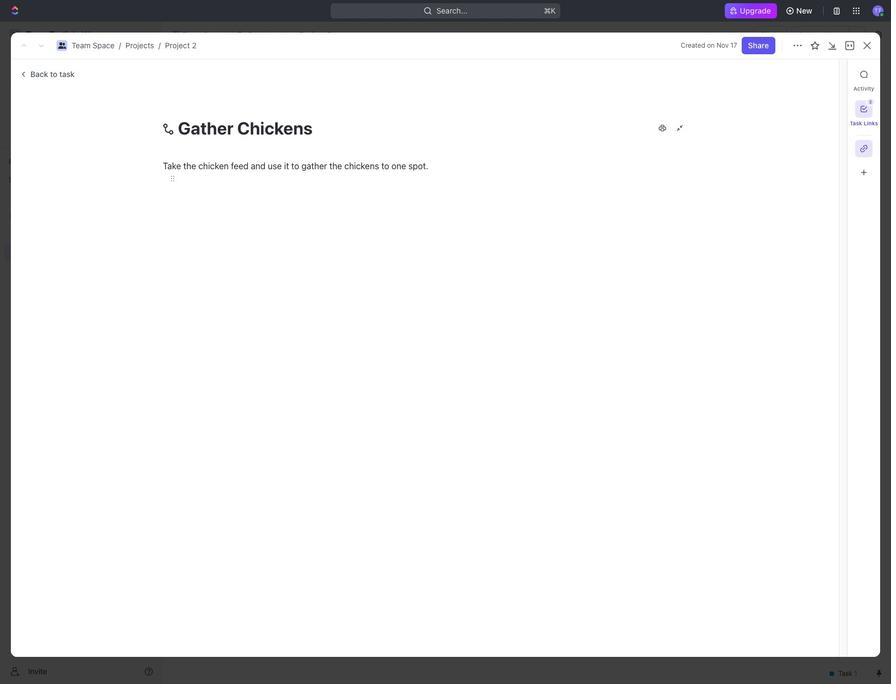 Task type: describe. For each thing, give the bounding box(es) containing it.
user group image
[[58, 42, 66, 49]]

space for team space
[[203, 30, 225, 39]]

0 horizontal spatial add
[[292, 153, 304, 161]]

task inside tab list
[[850, 120, 862, 127]]

in progress
[[201, 153, 245, 161]]

take the chicken feed and use it to gather the chickens to one spot.
[[163, 161, 428, 171]]

nov
[[717, 41, 729, 49]]

1 horizontal spatial projects link
[[235, 28, 279, 41]]

17
[[730, 41, 737, 49]]

invite
[[28, 667, 47, 676]]

feed
[[231, 161, 248, 171]]

user group image for tree inside sidebar navigation
[[11, 213, 19, 219]]

inbox
[[26, 75, 45, 84]]

created
[[681, 41, 705, 49]]

chickens
[[344, 161, 379, 171]]

1 horizontal spatial to
[[291, 161, 299, 171]]

new button
[[781, 2, 819, 20]]

1 vertical spatial share
[[748, 41, 769, 50]]

0 horizontal spatial project 2 link
[[165, 41, 196, 50]]

upgrade link
[[725, 3, 777, 18]]

0 vertical spatial share
[[760, 30, 781, 39]]

1 the from the left
[[183, 161, 196, 171]]

0 vertical spatial task
[[829, 70, 845, 79]]

0 horizontal spatial projects link
[[125, 41, 154, 50]]

1 horizontal spatial project
[[300, 30, 325, 39]]

Edit task name text field
[[162, 118, 645, 138]]

home
[[26, 56, 47, 66]]

team space / projects / project 2
[[72, 41, 196, 50]]

upgrade
[[740, 6, 771, 15]]

and
[[251, 161, 265, 171]]

space for team space / projects / project 2
[[93, 41, 115, 50]]

task sidebar navigation tab list
[[850, 66, 878, 181]]

1 vertical spatial add task button
[[279, 151, 325, 164]]

1 horizontal spatial project 2 link
[[286, 28, 334, 41]]

home link
[[4, 53, 157, 70]]

sidebar navigation
[[0, 22, 162, 685]]

tree inside sidebar navigation
[[4, 189, 157, 336]]

task
[[59, 70, 75, 79]]

it
[[284, 161, 289, 171]]

spot.
[[408, 161, 428, 171]]

to inside button
[[50, 70, 57, 79]]

favorites
[[9, 157, 37, 166]]

in
[[201, 153, 208, 161]]

2 vertical spatial task
[[306, 153, 320, 161]]



Task type: locate. For each thing, give the bounding box(es) containing it.
team
[[182, 30, 201, 39], [72, 41, 91, 50]]

tt button
[[869, 2, 887, 20]]

automations button
[[792, 27, 849, 43]]

0 vertical spatial space
[[203, 30, 225, 39]]

0 horizontal spatial user group image
[[11, 213, 19, 219]]

team space link
[[169, 28, 228, 41], [72, 41, 115, 50]]

1 vertical spatial task
[[850, 120, 862, 127]]

add task right "it" at the top left of page
[[292, 153, 320, 161]]

on
[[707, 41, 715, 49]]

the right gather
[[329, 161, 342, 171]]

add right "it" at the top left of page
[[292, 153, 304, 161]]

progress
[[210, 153, 245, 161]]

1 vertical spatial add task
[[292, 153, 320, 161]]

1 horizontal spatial projects
[[248, 30, 277, 39]]

add task
[[813, 70, 845, 79], [292, 153, 320, 161]]

add task down automations button
[[813, 70, 845, 79]]

0 vertical spatial projects
[[248, 30, 277, 39]]

inbox link
[[4, 71, 157, 89]]

0 horizontal spatial task
[[306, 153, 320, 161]]

0 horizontal spatial the
[[183, 161, 196, 171]]

chicken
[[198, 161, 228, 171]]

2 button
[[855, 99, 874, 118]]

0 horizontal spatial add task button
[[279, 151, 325, 164]]

2 horizontal spatial task
[[850, 120, 862, 127]]

1 horizontal spatial task
[[829, 70, 845, 79]]

1 horizontal spatial space
[[203, 30, 225, 39]]

user group image
[[173, 32, 179, 37], [11, 213, 19, 219]]

1 horizontal spatial add
[[813, 70, 827, 79]]

automations
[[798, 30, 843, 39]]

user group image for the right team space link
[[173, 32, 179, 37]]

one
[[391, 161, 406, 171]]

add task button
[[806, 66, 852, 83], [279, 151, 325, 164]]

projects
[[248, 30, 277, 39], [125, 41, 154, 50]]

add
[[813, 70, 827, 79], [292, 153, 304, 161]]

tree
[[4, 189, 157, 336]]

back to task
[[30, 70, 75, 79]]

2 horizontal spatial to
[[381, 161, 389, 171]]

share button right 17
[[742, 37, 775, 54]]

favorites button
[[4, 155, 42, 168]]

2
[[327, 30, 332, 39], [192, 41, 196, 50], [869, 99, 872, 105], [258, 153, 262, 161]]

2 the from the left
[[329, 161, 342, 171]]

spaces
[[9, 176, 32, 184]]

team for team space / projects / project 2
[[72, 41, 91, 50]]

1 vertical spatial team
[[72, 41, 91, 50]]

new
[[796, 6, 812, 15]]

0 horizontal spatial space
[[93, 41, 115, 50]]

1 horizontal spatial add task
[[813, 70, 845, 79]]

task
[[829, 70, 845, 79], [850, 120, 862, 127], [306, 153, 320, 161]]

team space
[[182, 30, 225, 39]]

1 vertical spatial project
[[165, 41, 190, 50]]

add down automations button
[[813, 70, 827, 79]]

share down upgrade
[[760, 30, 781, 39]]

gather
[[301, 161, 327, 171]]

1 horizontal spatial add task button
[[806, 66, 852, 83]]

space
[[203, 30, 225, 39], [93, 41, 115, 50]]

share
[[760, 30, 781, 39], [748, 41, 769, 50]]

1 horizontal spatial team space link
[[169, 28, 228, 41]]

user group image inside team space link
[[173, 32, 179, 37]]

share button
[[754, 26, 788, 43], [742, 37, 775, 54]]

add task button right and
[[279, 151, 325, 164]]

task down automations button
[[829, 70, 845, 79]]

0 horizontal spatial team
[[72, 41, 91, 50]]

links
[[864, 120, 878, 127]]

user group image down spaces
[[11, 213, 19, 219]]

add task button down automations button
[[806, 66, 852, 83]]

to left the one
[[381, 161, 389, 171]]

projects link
[[235, 28, 279, 41], [125, 41, 154, 50]]

0 horizontal spatial project
[[165, 41, 190, 50]]

Search tasks... text field
[[756, 123, 864, 140]]

task right "it" at the top left of page
[[306, 153, 320, 161]]

use
[[267, 161, 282, 171]]

0 vertical spatial project
[[300, 30, 325, 39]]

1 vertical spatial user group image
[[11, 213, 19, 219]]

user group image inside tree
[[11, 213, 19, 219]]

search...
[[437, 6, 468, 15]]

created on nov 17
[[681, 41, 737, 49]]

2 inside button
[[869, 99, 872, 105]]

project 2
[[300, 30, 332, 39]]

the right take
[[183, 161, 196, 171]]

the
[[183, 161, 196, 171], [329, 161, 342, 171]]

team for team space
[[182, 30, 201, 39]]

0 vertical spatial team
[[182, 30, 201, 39]]

back
[[30, 70, 48, 79]]

0 vertical spatial add
[[813, 70, 827, 79]]

to right "it" at the top left of page
[[291, 161, 299, 171]]

1 vertical spatial add
[[292, 153, 304, 161]]

share right 17
[[748, 41, 769, 50]]

0 vertical spatial add task button
[[806, 66, 852, 83]]

⌘k
[[544, 6, 556, 15]]

share button down upgrade
[[754, 26, 788, 43]]

activity
[[853, 85, 874, 92]]

to
[[50, 70, 57, 79], [291, 161, 299, 171], [381, 161, 389, 171]]

user group image left team space
[[173, 32, 179, 37]]

0 horizontal spatial add task
[[292, 153, 320, 161]]

0 vertical spatial add task
[[813, 70, 845, 79]]

project 2 link
[[286, 28, 334, 41], [165, 41, 196, 50]]

1 horizontal spatial user group image
[[173, 32, 179, 37]]

1 vertical spatial projects
[[125, 41, 154, 50]]

1 vertical spatial space
[[93, 41, 115, 50]]

to left task
[[50, 70, 57, 79]]

/
[[230, 30, 232, 39], [282, 30, 284, 39], [119, 41, 121, 50], [158, 41, 161, 50]]

project
[[300, 30, 325, 39], [165, 41, 190, 50]]

0 vertical spatial user group image
[[173, 32, 179, 37]]

1 horizontal spatial team
[[182, 30, 201, 39]]

0 horizontal spatial team space link
[[72, 41, 115, 50]]

tt
[[875, 7, 882, 14]]

back to task button
[[15, 66, 81, 83]]

1 horizontal spatial the
[[329, 161, 342, 171]]

0 horizontal spatial projects
[[125, 41, 154, 50]]

task left links
[[850, 120, 862, 127]]

task links
[[850, 120, 878, 127]]

0 horizontal spatial to
[[50, 70, 57, 79]]

take
[[163, 161, 181, 171]]



Task type: vqa. For each thing, say whether or not it's contained in the screenshot.
Docs link
no



